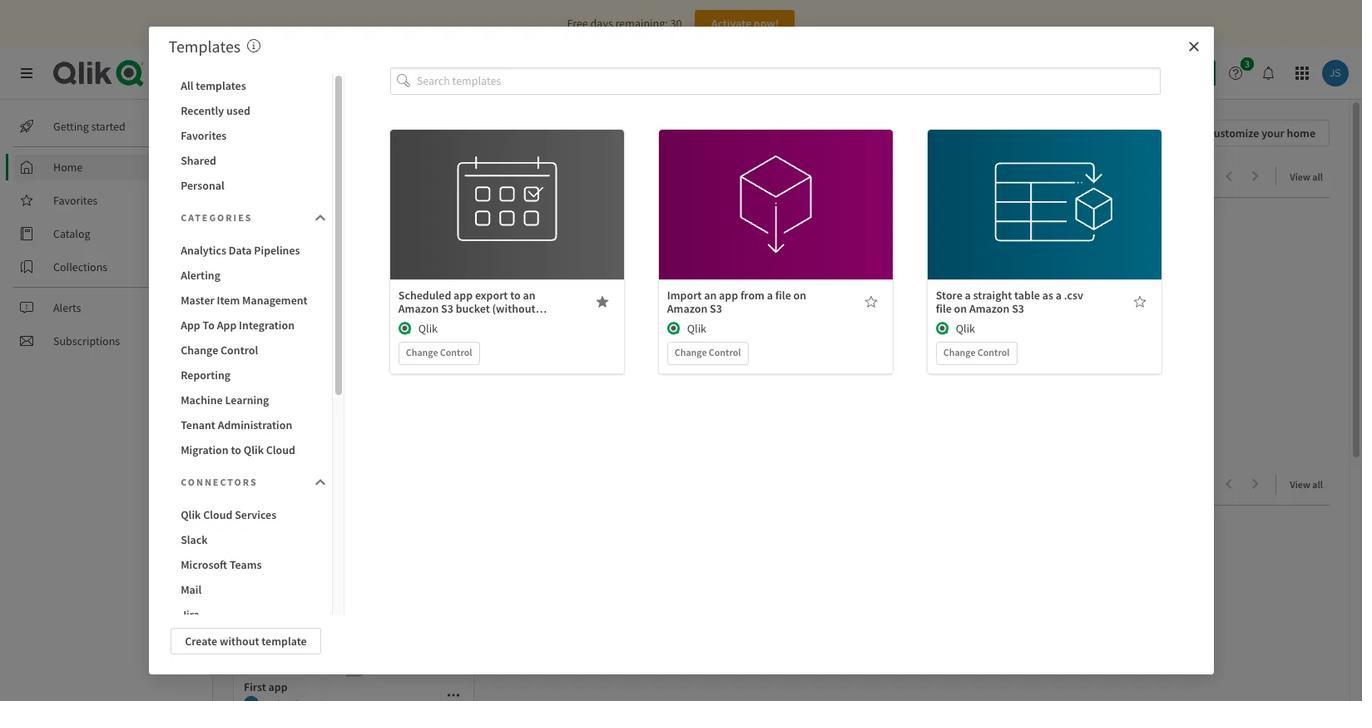 Task type: locate. For each thing, give the bounding box(es) containing it.
qlik image down store
[[936, 322, 949, 335]]

all for 2nd view all link from the bottom
[[1312, 171, 1323, 183]]

control
[[221, 343, 258, 358], [440, 346, 472, 358], [709, 346, 741, 358], [978, 346, 1010, 358]]

personal element
[[340, 348, 367, 374], [340, 656, 367, 682]]

amazon inside scheduled app export to an amazon s3 bucket (without data)
[[398, 301, 439, 316]]

0 horizontal spatial app
[[268, 680, 288, 695]]

main content containing analytics to explore
[[206, 100, 1362, 701]]

1 vertical spatial used
[[321, 474, 356, 495]]

1 horizontal spatial details
[[759, 215, 793, 230]]

app to app integration button
[[171, 313, 332, 338]]

2 use from the left
[[743, 179, 761, 194]]

0 horizontal spatial details button
[[455, 209, 559, 236]]

an right export
[[523, 288, 536, 303]]

1 horizontal spatial qlik image
[[667, 322, 680, 335]]

shared
[[181, 153, 216, 168]]

alerting
[[181, 268, 220, 283]]

analytics down templates
[[164, 62, 227, 83]]

first app link
[[234, 519, 473, 701]]

recently down all templates
[[181, 103, 224, 118]]

templates are pre-built automations that help you automate common business workflows. get started by selecting one of the pre-built templates or choose the blank canvas to build an automation from scratch. image
[[247, 39, 261, 52]]

recently used down all templates
[[181, 103, 250, 118]]

to left explore
[[325, 166, 340, 187]]

use template
[[474, 179, 540, 194], [743, 179, 809, 194], [1011, 179, 1077, 194]]

file right from
[[775, 288, 791, 303]]

1 a from the left
[[767, 288, 773, 303]]

s3 inside import an app from a file on amazon s3
[[710, 301, 722, 316]]

a right from
[[767, 288, 773, 303]]

on
[[793, 288, 806, 303], [954, 301, 967, 316]]

change control down straight
[[943, 346, 1010, 358]]

1 qlik image from the left
[[398, 322, 412, 335]]

app left export
[[454, 288, 473, 303]]

1 view from the top
[[1290, 171, 1310, 183]]

all
[[1312, 171, 1323, 183], [1312, 478, 1323, 491]]

app right to on the top of the page
[[217, 318, 237, 333]]

0 vertical spatial favorites
[[181, 128, 227, 143]]

services up slack button
[[235, 508, 276, 523]]

0 vertical spatial cloud
[[266, 443, 295, 458]]

1 horizontal spatial use template
[[743, 179, 809, 194]]

1 details button from the left
[[455, 209, 559, 236]]

1 view all from the top
[[1290, 171, 1323, 183]]

an inside import an app from a file on amazon s3
[[704, 288, 717, 303]]

1 use from the left
[[474, 179, 492, 194]]

cloud
[[266, 443, 295, 458], [203, 508, 232, 523]]

0 horizontal spatial an
[[523, 288, 536, 303]]

subscriptions
[[53, 334, 120, 349]]

qlik down administration
[[244, 443, 264, 458]]

1 all from the top
[[1312, 171, 1323, 183]]

control down app to app integration
[[221, 343, 258, 358]]

change control down import an app from a file on amazon s3
[[675, 346, 741, 358]]

use template for from
[[743, 179, 809, 194]]

1 vertical spatial view
[[1290, 478, 1310, 491]]

store
[[936, 288, 962, 303]]

1 vertical spatial cloud
[[203, 508, 232, 523]]

2 horizontal spatial use template button
[[992, 173, 1096, 199]]

add to favorites image
[[1133, 295, 1146, 308]]

2 horizontal spatial details
[[1027, 215, 1062, 230]]

2 qlik image from the left
[[667, 322, 680, 335]]

a right store
[[965, 288, 971, 303]]

to down tenant administration
[[231, 443, 241, 458]]

minutes
[[312, 390, 346, 402]]

services down "templates are pre-built automations that help you automate common business workflows. get started by selecting one of the pre-built templates or choose the blank canvas to build an automation from scratch." tooltip
[[230, 62, 288, 83]]

machine learning button
[[171, 388, 332, 413]]

s3 inside store a straight table as a .csv file on amazon s3
[[1012, 301, 1024, 316]]

3 amazon from the left
[[969, 301, 1010, 316]]

view all link
[[1290, 166, 1330, 186], [1290, 473, 1330, 494]]

1 horizontal spatial s3
[[710, 301, 722, 316]]

details button up as
[[992, 209, 1096, 236]]

file
[[775, 288, 791, 303], [936, 301, 952, 316]]

app left to on the top of the page
[[181, 318, 200, 333]]

favorites up 'catalog'
[[53, 193, 98, 208]]

use template button for table
[[992, 173, 1096, 199]]

import
[[667, 288, 702, 303]]

10
[[300, 390, 310, 402]]

change control down data)
[[406, 346, 472, 358]]

master item management button
[[171, 288, 332, 313]]

3 use template button from the left
[[992, 173, 1096, 199]]

2 app from the left
[[217, 318, 237, 333]]

0 vertical spatial to
[[325, 166, 340, 187]]

1 vertical spatial personal element
[[340, 656, 367, 682]]

0 vertical spatial personal element
[[340, 348, 367, 374]]

change down import
[[675, 346, 707, 358]]

0 horizontal spatial qlik image
[[398, 322, 412, 335]]

qlik down store
[[956, 321, 975, 336]]

recently
[[181, 103, 224, 118], [256, 474, 318, 495]]

1 horizontal spatial use
[[743, 179, 761, 194]]

integration
[[239, 318, 295, 333]]

2 horizontal spatial app
[[719, 288, 738, 303]]

straight
[[973, 288, 1012, 303]]

1 horizontal spatial app
[[454, 288, 473, 303]]

navigation pane element
[[0, 107, 212, 361]]

microsoft
[[181, 557, 227, 572]]

recently used up qlik cloud services button in the left bottom of the page
[[256, 474, 356, 495]]

0 horizontal spatial recently used
[[181, 103, 250, 118]]

details button up export
[[455, 209, 559, 236]]

change down store
[[943, 346, 976, 358]]

details up as
[[1027, 215, 1062, 230]]

2 horizontal spatial use
[[1011, 179, 1030, 194]]

0 vertical spatial recently used
[[181, 103, 250, 118]]

subscriptions link
[[13, 328, 200, 354]]

details for from
[[759, 215, 793, 230]]

amazon left from
[[667, 301, 707, 316]]

free
[[567, 16, 588, 31]]

1 s3 from the left
[[441, 301, 453, 316]]

ask insight advisor
[[1030, 66, 1125, 81]]

on inside store a straight table as a .csv file on amazon s3
[[954, 301, 967, 316]]

0 horizontal spatial favorites
[[53, 193, 98, 208]]

analytics to explore
[[256, 166, 397, 187]]

to inside scheduled app export to an amazon s3 bucket (without data)
[[510, 288, 521, 303]]

2 s3 from the left
[[710, 301, 722, 316]]

activate
[[711, 16, 751, 31]]

to right export
[[510, 288, 521, 303]]

file left straight
[[936, 301, 952, 316]]

view all for 1st view all link from the bottom
[[1290, 478, 1323, 491]]

details button
[[455, 209, 559, 236], [724, 209, 828, 236], [992, 209, 1096, 236]]

1 vertical spatial view all link
[[1290, 473, 1330, 494]]

analytics data pipelines
[[181, 243, 300, 258]]

1 vertical spatial services
[[235, 508, 276, 523]]

1 horizontal spatial recently used
[[256, 474, 356, 495]]

change up reporting
[[181, 343, 218, 358]]

2 all from the top
[[1312, 478, 1323, 491]]

view for 1st view all link from the bottom
[[1290, 478, 1310, 491]]

0 horizontal spatial details
[[490, 215, 524, 230]]

personal element inside the updated 10 minutes ago link
[[340, 348, 367, 374]]

qlik image down import
[[667, 322, 680, 335]]

use template for to
[[474, 179, 540, 194]]

alerts link
[[13, 295, 200, 321]]

slack
[[181, 533, 208, 547]]

analytics inside main content
[[256, 166, 321, 187]]

3 a from the left
[[1056, 288, 1062, 303]]

used inside button
[[226, 103, 250, 118]]

app inside first app link
[[268, 680, 288, 695]]

1 horizontal spatial an
[[704, 288, 717, 303]]

details up export
[[490, 215, 524, 230]]

1 vertical spatial recently
[[256, 474, 318, 495]]

updated
[[262, 390, 298, 402]]

0 vertical spatial view all
[[1290, 171, 1323, 183]]

3 use from the left
[[1011, 179, 1030, 194]]

pipelines
[[254, 243, 300, 258]]

app left from
[[719, 288, 738, 303]]

1 app from the left
[[181, 318, 200, 333]]

1 amazon from the left
[[398, 301, 439, 316]]

1 horizontal spatial amazon
[[667, 301, 707, 316]]

bucket
[[456, 301, 490, 316]]

3 use template from the left
[[1011, 179, 1077, 194]]

1 personal element from the top
[[340, 348, 367, 374]]

details
[[490, 215, 524, 230], [759, 215, 793, 230], [1027, 215, 1062, 230]]

analytics down favorites button
[[256, 166, 321, 187]]

cloud down administration
[[266, 443, 295, 458]]

qlik image
[[398, 322, 412, 335], [667, 322, 680, 335], [936, 322, 949, 335]]

2 amazon from the left
[[667, 301, 707, 316]]

1 vertical spatial to
[[510, 288, 521, 303]]

s3 left bucket
[[441, 301, 453, 316]]

mail button
[[171, 577, 332, 602]]

1 horizontal spatial file
[[936, 301, 952, 316]]

create
[[185, 634, 217, 649]]

a
[[767, 288, 773, 303], [965, 288, 971, 303], [1056, 288, 1062, 303]]

migration to qlik cloud
[[181, 443, 295, 458]]

change down data)
[[406, 346, 438, 358]]

0 horizontal spatial file
[[775, 288, 791, 303]]

scheduled
[[398, 288, 451, 303]]

2 horizontal spatial to
[[510, 288, 521, 303]]

personal element inside first app link
[[340, 656, 367, 682]]

0 horizontal spatial s3
[[441, 301, 453, 316]]

favorites up shared
[[181, 128, 227, 143]]

0 horizontal spatial on
[[793, 288, 806, 303]]

1 vertical spatial view all
[[1290, 478, 1323, 491]]

1 horizontal spatial details button
[[724, 209, 828, 236]]

an
[[523, 288, 536, 303], [704, 288, 717, 303]]

recently used inside button
[[181, 103, 250, 118]]

main content
[[206, 100, 1362, 701]]

0 horizontal spatial use template button
[[455, 173, 559, 199]]

favorites button
[[171, 123, 332, 148]]

0 horizontal spatial use
[[474, 179, 492, 194]]

use for straight
[[1011, 179, 1030, 194]]

qlik down import
[[687, 321, 706, 336]]

1 horizontal spatial a
[[965, 288, 971, 303]]

2 horizontal spatial a
[[1056, 288, 1062, 303]]

s3 left as
[[1012, 301, 1024, 316]]

0 vertical spatial view
[[1290, 171, 1310, 183]]

to for analytics to explore
[[325, 166, 340, 187]]

template
[[495, 179, 540, 194], [764, 179, 809, 194], [1032, 179, 1077, 194], [261, 634, 307, 649]]

services
[[230, 62, 288, 83], [235, 508, 276, 523]]

cloud inside button
[[203, 508, 232, 523]]

2 vertical spatial to
[[231, 443, 241, 458]]

amazon left bucket
[[398, 301, 439, 316]]

2 horizontal spatial s3
[[1012, 301, 1024, 316]]

recently right the move collection icon
[[256, 474, 318, 495]]

free days remaining: 30
[[567, 16, 682, 31]]

1 use template from the left
[[474, 179, 540, 194]]

1 vertical spatial analytics
[[256, 166, 321, 187]]

an inside scheduled app export to an amazon s3 bucket (without data)
[[523, 288, 536, 303]]

close sidebar menu image
[[20, 67, 33, 80]]

ago
[[348, 390, 363, 402]]

an right import
[[704, 288, 717, 303]]

cloud down connectors
[[203, 508, 232, 523]]

control down store a straight table as a .csv file on amazon s3
[[978, 346, 1010, 358]]

2 horizontal spatial qlik image
[[936, 322, 949, 335]]

1 horizontal spatial used
[[321, 474, 356, 495]]

analytics data pipelines button
[[171, 238, 332, 263]]

0 horizontal spatial use template
[[474, 179, 540, 194]]

0 horizontal spatial cloud
[[203, 508, 232, 523]]

control down import an app from a file on amazon s3
[[709, 346, 741, 358]]

analytics to explore link
[[256, 166, 403, 187]]

move collection image
[[233, 476, 250, 492]]

qlik image down scheduled
[[398, 322, 412, 335]]

tenant administration button
[[171, 413, 332, 438]]

2 view all from the top
[[1290, 478, 1323, 491]]

1 details from the left
[[490, 215, 524, 230]]

qlik for amazon
[[687, 321, 706, 336]]

2 horizontal spatial use template
[[1011, 179, 1077, 194]]

change control for import an app from a file on amazon s3
[[675, 346, 741, 358]]

1 horizontal spatial to
[[325, 166, 340, 187]]

control for scheduled app export to an amazon s3 bucket (without data)
[[440, 346, 472, 358]]

1 horizontal spatial app
[[217, 318, 237, 333]]

activate now! link
[[695, 10, 795, 37]]

on left straight
[[954, 301, 967, 316]]

0 horizontal spatial app
[[181, 318, 200, 333]]

item
[[217, 293, 240, 308]]

2 view from the top
[[1290, 478, 1310, 491]]

1 horizontal spatial favorites
[[181, 128, 227, 143]]

1 horizontal spatial use template button
[[724, 173, 828, 199]]

jacob simon image
[[244, 389, 259, 404]]

connectors
[[181, 476, 258, 488]]

3 s3 from the left
[[1012, 301, 1024, 316]]

0 horizontal spatial a
[[767, 288, 773, 303]]

a right as
[[1056, 288, 1062, 303]]

amazon left 'table'
[[969, 301, 1010, 316]]

1 vertical spatial favorites
[[53, 193, 98, 208]]

analytics for analytics data pipelines
[[181, 243, 226, 258]]

customize
[[1207, 126, 1259, 141]]

30
[[670, 16, 682, 31]]

microsoft teams button
[[171, 552, 332, 577]]

change
[[181, 343, 218, 358], [406, 346, 438, 358], [675, 346, 707, 358], [943, 346, 976, 358]]

2 details button from the left
[[724, 209, 828, 236]]

2 personal element from the top
[[340, 656, 367, 682]]

change for scheduled app export to an amazon s3 bucket (without data)
[[406, 346, 438, 358]]

1 vertical spatial all
[[1312, 478, 1323, 491]]

control down scheduled app export to an amazon s3 bucket (without data)
[[440, 346, 472, 358]]

1 horizontal spatial on
[[954, 301, 967, 316]]

view all for 2nd view all link from the bottom
[[1290, 171, 1323, 183]]

3 details button from the left
[[992, 209, 1096, 236]]

0 vertical spatial recently
[[181, 103, 224, 118]]

2 an from the left
[[704, 288, 717, 303]]

control for import an app from a file on amazon s3
[[709, 346, 741, 358]]

0 vertical spatial analytics
[[164, 62, 227, 83]]

0 horizontal spatial to
[[231, 443, 241, 458]]

machine
[[181, 393, 223, 408]]

first
[[244, 680, 266, 695]]

change control down to on the top of the page
[[181, 343, 258, 358]]

2 use template button from the left
[[724, 173, 828, 199]]

s3 inside scheduled app export to an amazon s3 bucket (without data)
[[441, 301, 453, 316]]

0 horizontal spatial amazon
[[398, 301, 439, 316]]

0 vertical spatial all
[[1312, 171, 1323, 183]]

2 use template from the left
[[743, 179, 809, 194]]

app inside scheduled app export to an amazon s3 bucket (without data)
[[454, 288, 473, 303]]

searchbar element
[[702, 60, 993, 87]]

app right "first"
[[268, 680, 288, 695]]

2 horizontal spatial details button
[[992, 209, 1096, 236]]

1 use template button from the left
[[455, 173, 559, 199]]

used
[[226, 103, 250, 118], [321, 474, 356, 495]]

catalog
[[53, 226, 90, 241]]

amazon
[[398, 301, 439, 316], [667, 301, 707, 316], [969, 301, 1010, 316]]

recently used
[[181, 103, 250, 118], [256, 474, 356, 495]]

0 vertical spatial services
[[230, 62, 288, 83]]

migration to qlik cloud button
[[171, 438, 332, 463]]

catalog link
[[13, 220, 200, 247]]

templates
[[196, 78, 246, 93]]

file inside store a straight table as a .csv file on amazon s3
[[936, 301, 952, 316]]

.csv
[[1064, 288, 1083, 303]]

0 vertical spatial used
[[226, 103, 250, 118]]

details up from
[[759, 215, 793, 230]]

analytics inside button
[[181, 243, 226, 258]]

0 horizontal spatial recently
[[181, 103, 224, 118]]

qlik up slack
[[181, 508, 201, 523]]

mail
[[181, 582, 202, 597]]

analytics up alerting
[[181, 243, 226, 258]]

qlik down scheduled
[[418, 321, 438, 336]]

2 details from the left
[[759, 215, 793, 230]]

to inside button
[[231, 443, 241, 458]]

alerting button
[[171, 263, 332, 288]]

3 details from the left
[[1027, 215, 1062, 230]]

s3 right import
[[710, 301, 722, 316]]

on right from
[[793, 288, 806, 303]]

template for as
[[1032, 179, 1077, 194]]

3 qlik image from the left
[[936, 322, 949, 335]]

jacob simon element
[[244, 389, 259, 404]]

amazon inside import an app from a file on amazon s3
[[667, 301, 707, 316]]

started
[[91, 119, 125, 134]]

0 horizontal spatial used
[[226, 103, 250, 118]]

details button up from
[[724, 209, 828, 236]]

all templates button
[[171, 73, 332, 98]]

0 vertical spatial view all link
[[1290, 166, 1330, 186]]

template inside create without template "button"
[[261, 634, 307, 649]]

app
[[454, 288, 473, 303], [719, 288, 738, 303], [268, 680, 288, 695]]

2 vertical spatial analytics
[[181, 243, 226, 258]]

1 horizontal spatial cloud
[[266, 443, 295, 458]]

favorites link
[[13, 187, 200, 214]]

1 an from the left
[[523, 288, 536, 303]]

2 horizontal spatial amazon
[[969, 301, 1010, 316]]



Task type: vqa. For each thing, say whether or not it's contained in the screenshot.
top Move collection icon
no



Task type: describe. For each thing, give the bounding box(es) containing it.
change control for store a straight table as a .csv file on amazon s3
[[943, 346, 1010, 358]]

analytics for analytics services
[[164, 62, 227, 83]]

qlik for file
[[956, 321, 975, 336]]

export
[[475, 288, 508, 303]]

personal element for first app link
[[340, 656, 367, 682]]

ask insight advisor button
[[1003, 60, 1133, 87]]

analytics services
[[164, 62, 288, 83]]

on inside import an app from a file on amazon s3
[[793, 288, 806, 303]]

1 horizontal spatial recently
[[256, 474, 318, 495]]

qlik cloud services
[[181, 508, 276, 523]]

use template for table
[[1011, 179, 1077, 194]]

your
[[1262, 126, 1285, 141]]

details button for table
[[992, 209, 1096, 236]]

explore
[[343, 166, 397, 187]]

connectors button
[[171, 466, 332, 499]]

template for a
[[764, 179, 809, 194]]

slack button
[[171, 528, 332, 552]]

templates
[[168, 36, 241, 57]]

insight
[[1050, 66, 1085, 81]]

tenant administration
[[181, 418, 292, 433]]

file inside import an app from a file on amazon s3
[[775, 288, 791, 303]]

home
[[1287, 126, 1315, 141]]

use template button for from
[[724, 173, 828, 199]]

microsoft teams
[[181, 557, 262, 572]]

categories
[[181, 211, 252, 224]]

app for first app
[[268, 680, 288, 695]]

view for 2nd view all link from the bottom
[[1290, 171, 1310, 183]]

templates are pre-built automations that help you automate common business workflows. get started by selecting one of the pre-built templates or choose the blank canvas to build an automation from scratch. tooltip
[[247, 36, 261, 57]]

app inside import an app from a file on amazon s3
[[719, 288, 738, 303]]

amazon inside store a straight table as a .csv file on amazon s3
[[969, 301, 1010, 316]]

migration
[[181, 443, 229, 458]]

a inside import an app from a file on amazon s3
[[767, 288, 773, 303]]

getting
[[53, 119, 89, 134]]

home
[[53, 160, 83, 175]]

change for store a straight table as a .csv file on amazon s3
[[943, 346, 976, 358]]

tenant
[[181, 418, 215, 433]]

qlik image for import an app from a file on amazon s3
[[667, 322, 680, 335]]

activate now!
[[711, 16, 779, 31]]

cloud inside button
[[266, 443, 295, 458]]

Search templates text field
[[417, 67, 1161, 95]]

change control for scheduled app export to an amazon s3 bucket (without data)
[[406, 346, 472, 358]]

without
[[220, 634, 259, 649]]

updated 10 minutes ago link
[[234, 211, 473, 415]]

analytics for analytics to explore
[[256, 166, 321, 187]]

personal element for the updated 10 minutes ago link
[[340, 348, 367, 374]]

from
[[740, 288, 765, 303]]

reporting button
[[171, 363, 332, 388]]

details button for to
[[455, 209, 559, 236]]

details button for from
[[724, 209, 828, 236]]

1 view all link from the top
[[1290, 166, 1330, 186]]

recently used button
[[171, 98, 332, 123]]

create without template
[[185, 634, 307, 649]]

import an app from a file on amazon s3
[[667, 288, 806, 316]]

personal
[[181, 178, 224, 193]]

change for import an app from a file on amazon s3
[[675, 346, 707, 358]]

recently used link
[[256, 474, 362, 495]]

remove from favorites image
[[596, 295, 609, 308]]

ask
[[1030, 66, 1048, 81]]

control for store a straight table as a .csv file on amazon s3
[[978, 346, 1010, 358]]

use for app
[[743, 179, 761, 194]]

to
[[203, 318, 215, 333]]

details for table
[[1027, 215, 1062, 230]]

teams
[[230, 557, 262, 572]]

now!
[[754, 16, 779, 31]]

change inside change control button
[[181, 343, 218, 358]]

2 a from the left
[[965, 288, 971, 303]]

data)
[[398, 314, 425, 329]]

home link
[[13, 154, 200, 181]]

favorites inside the navigation pane element
[[53, 193, 98, 208]]

qlik for bucket
[[418, 321, 438, 336]]

add to favorites image
[[864, 295, 878, 308]]

favorites inside button
[[181, 128, 227, 143]]

learning
[[225, 393, 269, 408]]

personal button
[[171, 173, 332, 198]]

close image
[[1187, 40, 1200, 53]]

table
[[1014, 288, 1040, 303]]

use for export
[[474, 179, 492, 194]]

master
[[181, 293, 214, 308]]

all
[[181, 78, 194, 93]]

analytics services element
[[164, 62, 288, 83]]

qlik cloud services button
[[171, 503, 332, 528]]

machine learning
[[181, 393, 269, 408]]

store a straight table as a .csv file on amazon s3
[[936, 288, 1083, 316]]

all for 1st view all link from the bottom
[[1312, 478, 1323, 491]]

Search text field
[[728, 60, 993, 87]]

qlik inside button
[[181, 508, 201, 523]]

reporting
[[181, 368, 231, 383]]

qlik image for store a straight table as a .csv file on amazon s3
[[936, 322, 949, 335]]

days
[[590, 16, 613, 31]]

customize your home button
[[1176, 120, 1330, 146]]

jira button
[[171, 602, 332, 627]]

services inside button
[[235, 508, 276, 523]]

data
[[229, 243, 252, 258]]

2 view all link from the top
[[1290, 473, 1330, 494]]

app for scheduled app export to an amazon s3 bucket (without data)
[[454, 288, 473, 303]]

alerts
[[53, 300, 81, 315]]

recently inside button
[[181, 103, 224, 118]]

app to app integration
[[181, 318, 295, 333]]

getting started
[[53, 119, 125, 134]]

first app
[[244, 680, 288, 695]]

to for migration to qlik cloud
[[231, 443, 241, 458]]

customize your home
[[1207, 126, 1315, 141]]

change control inside change control button
[[181, 343, 258, 358]]

template for an
[[495, 179, 540, 194]]

jira
[[181, 607, 200, 622]]

as
[[1042, 288, 1053, 303]]

categories button
[[171, 201, 332, 235]]

management
[[242, 293, 308, 308]]

all templates
[[181, 78, 246, 93]]

1 vertical spatial recently used
[[256, 474, 356, 495]]

qlik inside button
[[244, 443, 264, 458]]

control inside change control button
[[221, 343, 258, 358]]

qlik image for scheduled app export to an amazon s3 bucket (without data)
[[398, 322, 412, 335]]

shared button
[[171, 148, 332, 173]]

use template button for to
[[455, 173, 559, 199]]

details for to
[[490, 215, 524, 230]]

getting started link
[[13, 113, 200, 140]]

advisor
[[1087, 66, 1125, 81]]



